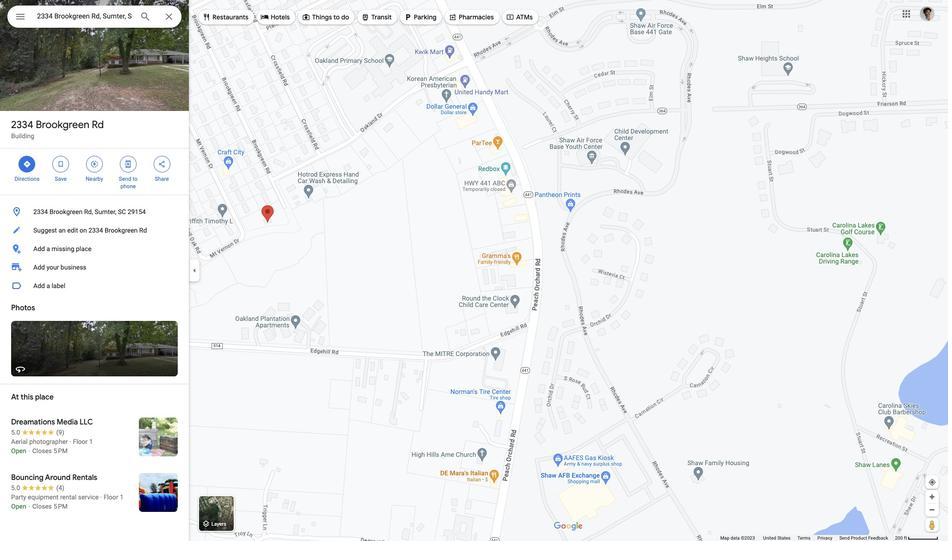 Task type: locate. For each thing, give the bounding box(es) containing it.
2334 brookgreen rd, sumter, sc 29154 button
[[0, 203, 189, 221]]

2334 inside the 2334 brookgreen rd building
[[11, 119, 33, 132]]

floor inside aerial photographer · floor 1 open ⋅ closes 5 pm
[[73, 439, 88, 446]]

to inside  things to do
[[334, 13, 340, 21]]

0 vertical spatial 2334
[[11, 119, 33, 132]]

add inside "add a missing place" button
[[33, 246, 45, 253]]

5.0 stars 4 reviews image
[[11, 484, 64, 493]]

brookgreen inside the 2334 brookgreen rd building
[[36, 119, 89, 132]]

rd down 29154
[[139, 227, 147, 234]]

building
[[11, 132, 34, 140]]

1 right service
[[120, 494, 124, 502]]

an
[[59, 227, 66, 234]]

1 horizontal spatial send
[[840, 536, 850, 542]]

footer
[[721, 536, 896, 542]]

200
[[896, 536, 903, 542]]

⋅ inside aerial photographer · floor 1 open ⋅ closes 5 pm
[[28, 448, 31, 455]]

send left product
[[840, 536, 850, 542]]

⋅ down '5.0 stars 9 reviews' image
[[28, 448, 31, 455]]

open down aerial
[[11, 448, 26, 455]]

label
[[52, 283, 65, 290]]

1 vertical spatial closes
[[32, 504, 52, 511]]

send to phone
[[119, 176, 138, 190]]

1 ⋅ from the top
[[28, 448, 31, 455]]

1 vertical spatial add
[[33, 264, 45, 271]]

1 inside aerial photographer · floor 1 open ⋅ closes 5 pm
[[89, 439, 93, 446]]

add left your
[[33, 264, 45, 271]]

5 pm inside aerial photographer · floor 1 open ⋅ closes 5 pm
[[54, 448, 68, 455]]

0 vertical spatial 1
[[89, 439, 93, 446]]

2334 up building
[[11, 119, 33, 132]]

5.0
[[11, 429, 20, 437], [11, 485, 20, 492]]

closes down photographer
[[32, 448, 52, 455]]

feedback
[[869, 536, 889, 542]]

1 open from the top
[[11, 448, 26, 455]]

open down party
[[11, 504, 26, 511]]

closes down equipment
[[32, 504, 52, 511]]

1 horizontal spatial floor
[[104, 494, 118, 502]]

a left label
[[46, 283, 50, 290]]

dreamations media llc
[[11, 418, 93, 428]]

brookgreen down sc
[[105, 227, 138, 234]]

zoom in image
[[929, 494, 936, 501]]

1 closes from the top
[[32, 448, 52, 455]]

save
[[55, 176, 67, 183]]

1 horizontal spatial ·
[[100, 494, 102, 502]]

brookgreen up 
[[36, 119, 89, 132]]

rd inside the 2334 brookgreen rd building
[[92, 119, 104, 132]]

footer containing map data ©2023
[[721, 536, 896, 542]]

add for add a label
[[33, 283, 45, 290]]


[[90, 159, 99, 170]]

5 pm down photographer
[[54, 448, 68, 455]]

(9)
[[56, 429, 64, 437]]

open
[[11, 448, 26, 455], [11, 504, 26, 511]]

1 horizontal spatial place
[[76, 246, 92, 253]]

a for label
[[46, 283, 50, 290]]

1 vertical spatial floor
[[104, 494, 118, 502]]

1 down llc
[[89, 439, 93, 446]]

to inside send to phone
[[133, 176, 138, 183]]

1 5.0 from the top
[[11, 429, 20, 437]]

2 add from the top
[[33, 264, 45, 271]]

at
[[11, 393, 19, 403]]

0 horizontal spatial place
[[35, 393, 54, 403]]

1 a from the top
[[46, 246, 50, 253]]

a left missing
[[46, 246, 50, 253]]

1 vertical spatial 5.0
[[11, 485, 20, 492]]

llc
[[80, 418, 93, 428]]

0 vertical spatial add
[[33, 246, 45, 253]]

transit
[[372, 13, 392, 21]]

29154
[[128, 208, 146, 216]]

2 ⋅ from the top
[[28, 504, 31, 511]]

200 ft
[[896, 536, 908, 542]]

1 vertical spatial ·
[[100, 494, 102, 502]]

5.0 inside 'image'
[[11, 485, 20, 492]]

0 horizontal spatial ·
[[70, 439, 71, 446]]

a inside button
[[46, 246, 50, 253]]

1 horizontal spatial to
[[334, 13, 340, 21]]

party equipment rental service · floor 1 open ⋅ closes 5 pm
[[11, 494, 124, 511]]

1 vertical spatial 2334
[[33, 208, 48, 216]]

add inside add a label button
[[33, 283, 45, 290]]

add for add a missing place
[[33, 246, 45, 253]]

0 vertical spatial closes
[[32, 448, 52, 455]]

 restaurants
[[202, 12, 249, 22]]

0 horizontal spatial floor
[[73, 439, 88, 446]]

a for missing
[[46, 246, 50, 253]]

a
[[46, 246, 50, 253], [46, 283, 50, 290]]

0 horizontal spatial to
[[133, 176, 138, 183]]

1 vertical spatial a
[[46, 283, 50, 290]]


[[15, 10, 26, 23]]

 things to do
[[302, 12, 349, 22]]

0 vertical spatial 5 pm
[[54, 448, 68, 455]]

collapse side panel image
[[189, 266, 200, 276]]

2 5.0 from the top
[[11, 485, 20, 492]]

map data ©2023
[[721, 536, 757, 542]]

5.0 up aerial
[[11, 429, 20, 437]]

0 vertical spatial send
[[119, 176, 131, 183]]

2334
[[11, 119, 33, 132], [33, 208, 48, 216], [89, 227, 103, 234]]

1 horizontal spatial 1
[[120, 494, 124, 502]]

1 vertical spatial 5 pm
[[54, 504, 68, 511]]


[[202, 12, 211, 22]]

united
[[764, 536, 777, 542]]

suggest an edit on 2334 brookgreen rd button
[[0, 221, 189, 240]]

missing
[[52, 246, 74, 253]]

bouncing
[[11, 474, 44, 483]]

1 add from the top
[[33, 246, 45, 253]]

2 a from the top
[[46, 283, 50, 290]]

send product feedback button
[[840, 536, 889, 542]]

(4)
[[56, 485, 64, 492]]

rd up 
[[92, 119, 104, 132]]

send inside button
[[840, 536, 850, 542]]

a inside button
[[46, 283, 50, 290]]

1 vertical spatial rd
[[139, 227, 147, 234]]

add inside add your business link
[[33, 264, 45, 271]]

closes inside aerial photographer · floor 1 open ⋅ closes 5 pm
[[32, 448, 52, 455]]

2 5 pm from the top
[[54, 504, 68, 511]]


[[404, 12, 412, 22]]

to up 'phone'
[[133, 176, 138, 183]]

add for add your business
[[33, 264, 45, 271]]

google account: tariq douglas  
(tariq.douglas@adept.ai) image
[[920, 6, 935, 21]]

add
[[33, 246, 45, 253], [33, 264, 45, 271], [33, 283, 45, 290]]

0 vertical spatial open
[[11, 448, 26, 455]]

add a missing place
[[33, 246, 92, 253]]

0 vertical spatial floor
[[73, 439, 88, 446]]

2334 right the on
[[89, 227, 103, 234]]

2 vertical spatial add
[[33, 283, 45, 290]]

add left label
[[33, 283, 45, 290]]

none field inside 2334 brookgreen rd, sumter, sc 29154 field
[[37, 11, 132, 22]]

· inside the party equipment rental service · floor 1 open ⋅ closes 5 pm
[[100, 494, 102, 502]]

send inside send to phone
[[119, 176, 131, 183]]

add down the suggest
[[33, 246, 45, 253]]

directions
[[15, 176, 40, 183]]

1 5 pm from the top
[[54, 448, 68, 455]]

0 vertical spatial ·
[[70, 439, 71, 446]]

send up 'phone'
[[119, 176, 131, 183]]

1 vertical spatial ⋅
[[28, 504, 31, 511]]


[[158, 159, 166, 170]]

1 vertical spatial send
[[840, 536, 850, 542]]

this
[[21, 393, 33, 403]]

0 vertical spatial 5.0
[[11, 429, 20, 437]]

0 vertical spatial rd
[[92, 119, 104, 132]]

· down media
[[70, 439, 71, 446]]

⋅ down equipment
[[28, 504, 31, 511]]

send
[[119, 176, 131, 183], [840, 536, 850, 542]]

photos
[[11, 304, 35, 313]]

1 horizontal spatial rd
[[139, 227, 147, 234]]

1 vertical spatial open
[[11, 504, 26, 511]]

2 open from the top
[[11, 504, 26, 511]]

0 vertical spatial to
[[334, 13, 340, 21]]

share
[[155, 176, 169, 183]]

atms
[[516, 13, 533, 21]]

closes inside the party equipment rental service · floor 1 open ⋅ closes 5 pm
[[32, 504, 52, 511]]

5 pm
[[54, 448, 68, 455], [54, 504, 68, 511]]

2334 up the suggest
[[33, 208, 48, 216]]

1 vertical spatial 1
[[120, 494, 124, 502]]

5.0 up party
[[11, 485, 20, 492]]

brookgreen for rd
[[36, 119, 89, 132]]

0 vertical spatial brookgreen
[[36, 119, 89, 132]]

rentals
[[72, 474, 97, 483]]

phone
[[121, 183, 136, 190]]

2 closes from the top
[[32, 504, 52, 511]]

 hotels
[[261, 12, 290, 22]]

suggest
[[33, 227, 57, 234]]

1 vertical spatial brookgreen
[[50, 208, 83, 216]]

0 vertical spatial a
[[46, 246, 50, 253]]

hotels
[[271, 13, 290, 21]]

google maps element
[[0, 0, 949, 542]]

3 add from the top
[[33, 283, 45, 290]]

floor right service
[[104, 494, 118, 502]]

media
[[57, 418, 78, 428]]

terms button
[[798, 536, 811, 542]]

0 horizontal spatial send
[[119, 176, 131, 183]]

floor down llc
[[73, 439, 88, 446]]

place right this
[[35, 393, 54, 403]]

5 pm down rental
[[54, 504, 68, 511]]

5.0 inside image
[[11, 429, 20, 437]]

brookgreen
[[36, 119, 89, 132], [50, 208, 83, 216], [105, 227, 138, 234]]

0 vertical spatial ⋅
[[28, 448, 31, 455]]

nearby
[[86, 176, 103, 183]]

to left do
[[334, 13, 340, 21]]

brookgreen up an
[[50, 208, 83, 216]]

brookgreen for rd,
[[50, 208, 83, 216]]

· right service
[[100, 494, 102, 502]]

to
[[334, 13, 340, 21], [133, 176, 138, 183]]

·
[[70, 439, 71, 446], [100, 494, 102, 502]]

place
[[76, 246, 92, 253], [35, 393, 54, 403]]

0 horizontal spatial rd
[[92, 119, 104, 132]]

None field
[[37, 11, 132, 22]]

0 horizontal spatial 1
[[89, 439, 93, 446]]

rd
[[92, 119, 104, 132], [139, 227, 147, 234]]

place down the on
[[76, 246, 92, 253]]

0 vertical spatial place
[[76, 246, 92, 253]]

1 vertical spatial to
[[133, 176, 138, 183]]



Task type: vqa. For each thing, say whether or not it's contained in the screenshot.
"Aerial photographer · Floor 1 Open ⋅ Closes 5 PM"
yes



Task type: describe. For each thing, give the bounding box(es) containing it.
200 ft button
[[896, 536, 939, 542]]


[[57, 159, 65, 170]]

united states button
[[764, 536, 791, 542]]

 parking
[[404, 12, 437, 22]]

5.0 for dreamations media llc
[[11, 429, 20, 437]]

2334 brookgreen rd, sumter, sc 29154
[[33, 208, 146, 216]]

5.0 stars 9 reviews image
[[11, 428, 64, 438]]

at this place
[[11, 393, 54, 403]]

floor inside the party equipment rental service · floor 1 open ⋅ closes 5 pm
[[104, 494, 118, 502]]

rd inside button
[[139, 227, 147, 234]]

around
[[45, 474, 71, 483]]

aerial photographer · floor 1 open ⋅ closes 5 pm
[[11, 439, 93, 455]]

dreamations
[[11, 418, 55, 428]]

parking
[[414, 13, 437, 21]]

data
[[731, 536, 740, 542]]

2334 Brookgreen Rd, Sumter, SC 29154 field
[[7, 6, 182, 28]]

on
[[80, 227, 87, 234]]


[[261, 12, 269, 22]]

 search field
[[7, 6, 182, 30]]


[[361, 12, 370, 22]]

show your location image
[[929, 479, 937, 487]]

send product feedback
[[840, 536, 889, 542]]

add your business link
[[0, 258, 189, 277]]

 atms
[[506, 12, 533, 22]]

service
[[78, 494, 99, 502]]

things
[[312, 13, 332, 21]]

2334 brookgreen rd main content
[[0, 0, 189, 542]]

add a label button
[[0, 277, 189, 296]]

2334 brookgreen rd building
[[11, 119, 104, 140]]

terms
[[798, 536, 811, 542]]

united states
[[764, 536, 791, 542]]

pharmacies
[[459, 13, 494, 21]]

suggest an edit on 2334 brookgreen rd
[[33, 227, 147, 234]]

send for send product feedback
[[840, 536, 850, 542]]

 button
[[7, 6, 33, 30]]

place inside button
[[76, 246, 92, 253]]

party
[[11, 494, 26, 502]]

sc
[[118, 208, 126, 216]]

your
[[46, 264, 59, 271]]

add your business
[[33, 264, 86, 271]]

layers
[[212, 522, 226, 528]]

send for send to phone
[[119, 176, 131, 183]]

⋅ inside the party equipment rental service · floor 1 open ⋅ closes 5 pm
[[28, 504, 31, 511]]

product
[[851, 536, 868, 542]]

states
[[778, 536, 791, 542]]

open inside aerial photographer · floor 1 open ⋅ closes 5 pm
[[11, 448, 26, 455]]

equipment
[[28, 494, 59, 502]]

1 inside the party equipment rental service · floor 1 open ⋅ closes 5 pm
[[120, 494, 124, 502]]

bouncing around rentals
[[11, 474, 97, 483]]

footer inside 'google maps' element
[[721, 536, 896, 542]]

rd,
[[84, 208, 93, 216]]

actions for 2334 brookgreen rd region
[[0, 149, 189, 195]]

2 vertical spatial 2334
[[89, 227, 103, 234]]

5 pm inside the party equipment rental service · floor 1 open ⋅ closes 5 pm
[[54, 504, 68, 511]]

2334 for rd,
[[33, 208, 48, 216]]

map
[[721, 536, 730, 542]]


[[302, 12, 310, 22]]

business
[[61, 264, 86, 271]]

aerial
[[11, 439, 28, 446]]

ft
[[905, 536, 908, 542]]

2 vertical spatial brookgreen
[[105, 227, 138, 234]]

open inside the party equipment rental service · floor 1 open ⋅ closes 5 pm
[[11, 504, 26, 511]]


[[506, 12, 515, 22]]

sumter,
[[95, 208, 116, 216]]

restaurants
[[213, 13, 249, 21]]

©2023
[[741, 536, 755, 542]]

 transit
[[361, 12, 392, 22]]

1 vertical spatial place
[[35, 393, 54, 403]]


[[449, 12, 457, 22]]

privacy button
[[818, 536, 833, 542]]

· inside aerial photographer · floor 1 open ⋅ closes 5 pm
[[70, 439, 71, 446]]

 pharmacies
[[449, 12, 494, 22]]

rental
[[60, 494, 77, 502]]


[[124, 159, 132, 170]]

5.0 for bouncing around rentals
[[11, 485, 20, 492]]

show street view coverage image
[[926, 519, 939, 533]]

zoom out image
[[929, 507, 936, 514]]

2334 for rd
[[11, 119, 33, 132]]

edit
[[67, 227, 78, 234]]

privacy
[[818, 536, 833, 542]]

do
[[342, 13, 349, 21]]

photographer
[[29, 439, 68, 446]]

add a missing place button
[[0, 240, 189, 258]]

add a label
[[33, 283, 65, 290]]



